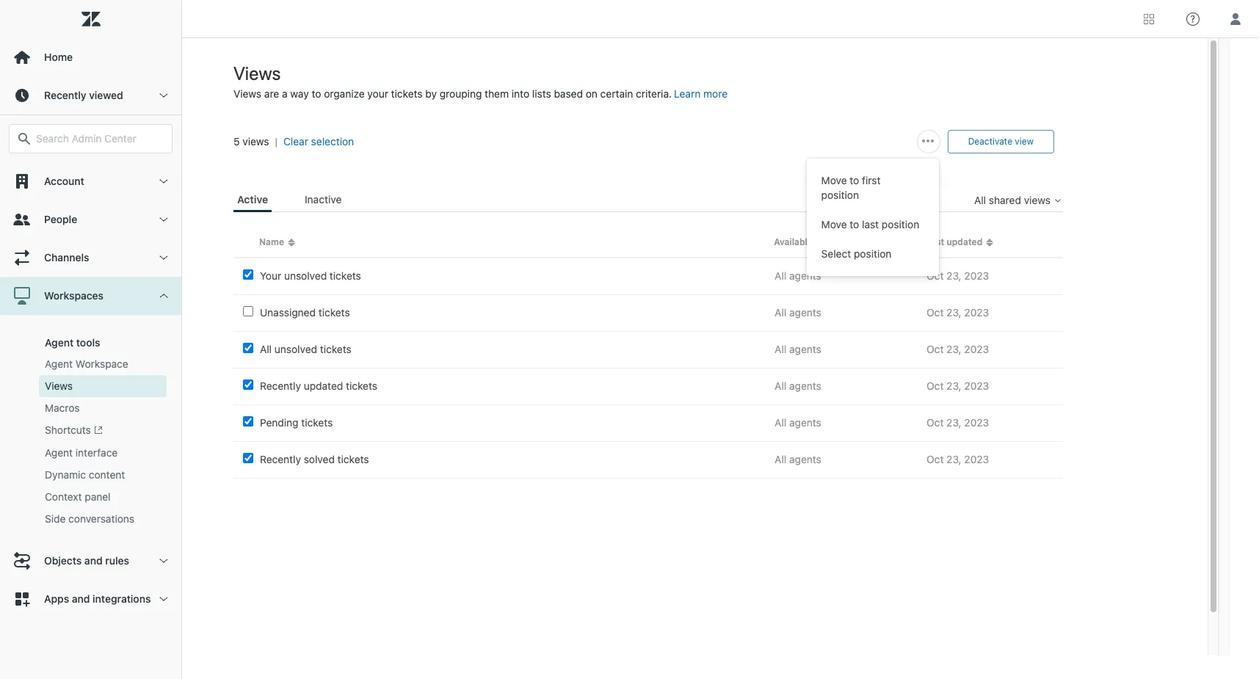 Task type: locate. For each thing, give the bounding box(es) containing it.
0 vertical spatial and
[[84, 555, 103, 567]]

tree containing account
[[0, 162, 181, 619]]

1 agent from the top
[[45, 336, 74, 349]]

views
[[45, 380, 73, 392]]

Search Admin Center field
[[36, 132, 163, 145]]

agent inside agent interface element
[[45, 447, 73, 459]]

workspaces button
[[0, 277, 181, 315]]

panel
[[85, 491, 111, 503]]

apps and integrations button
[[0, 581, 181, 619]]

recently viewed
[[44, 89, 123, 101]]

1 vertical spatial agent
[[45, 358, 73, 370]]

tools
[[76, 336, 100, 349]]

people
[[44, 213, 77, 226]]

agent inside agent workspace element
[[45, 358, 73, 370]]

objects and rules
[[44, 555, 129, 567]]

content
[[89, 469, 125, 481]]

people button
[[0, 201, 181, 239]]

tree item containing workspaces
[[0, 277, 181, 542]]

agent interface link
[[39, 443, 167, 465]]

agent up dynamic
[[45, 447, 73, 459]]

macros link
[[39, 397, 167, 420]]

viewed
[[89, 89, 123, 101]]

views link
[[39, 375, 167, 397]]

agent up the views
[[45, 358, 73, 370]]

macros element
[[45, 401, 80, 416]]

workspace
[[76, 358, 128, 370]]

objects
[[44, 555, 82, 567]]

agent left the 'tools' on the left of page
[[45, 336, 74, 349]]

0 vertical spatial agent
[[45, 336, 74, 349]]

2 agent from the top
[[45, 358, 73, 370]]

and for objects
[[84, 555, 103, 567]]

dynamic content link
[[39, 465, 167, 487]]

and right apps
[[72, 593, 90, 606]]

None search field
[[1, 124, 180, 154]]

and left the "rules"
[[84, 555, 103, 567]]

agent workspace link
[[39, 353, 167, 375]]

3 agent from the top
[[45, 447, 73, 459]]

user menu image
[[1227, 9, 1246, 28]]

recently
[[44, 89, 86, 101]]

agent
[[45, 336, 74, 349], [45, 358, 73, 370], [45, 447, 73, 459]]

none search field inside primary element
[[1, 124, 180, 154]]

apps and integrations
[[44, 593, 151, 606]]

side conversations element
[[45, 512, 135, 527]]

tree
[[0, 162, 181, 619]]

and for apps
[[72, 593, 90, 606]]

side conversations
[[45, 513, 135, 526]]

2 vertical spatial agent
[[45, 447, 73, 459]]

dynamic
[[45, 469, 86, 481]]

tree item
[[0, 277, 181, 542]]

agent workspace element
[[45, 357, 128, 372]]

shortcuts
[[45, 424, 91, 436]]

and
[[84, 555, 103, 567], [72, 593, 90, 606]]

workspaces group
[[0, 315, 181, 542]]

agent interface
[[45, 447, 118, 459]]

context panel element
[[45, 490, 111, 505]]

1 vertical spatial and
[[72, 593, 90, 606]]

context panel link
[[39, 487, 167, 509]]

account
[[44, 175, 84, 187]]

dynamic content element
[[45, 468, 125, 483]]

objects and rules button
[[0, 542, 181, 581]]

and inside dropdown button
[[72, 593, 90, 606]]

and inside "dropdown button"
[[84, 555, 103, 567]]



Task type: vqa. For each thing, say whether or not it's contained in the screenshot.
Hope to cry AHHHHHHHHH, okay ⁠⁠⁠⁠⁠⁠⁠Wrong.
no



Task type: describe. For each thing, give the bounding box(es) containing it.
integrations
[[93, 593, 151, 606]]

side
[[45, 513, 66, 526]]

tree inside primary element
[[0, 162, 181, 619]]

agent tools
[[45, 336, 100, 349]]

interface
[[76, 447, 118, 459]]

home
[[44, 51, 73, 63]]

context
[[45, 491, 82, 503]]

tree item inside primary element
[[0, 277, 181, 542]]

account button
[[0, 162, 181, 201]]

context panel
[[45, 491, 111, 503]]

agent workspace
[[45, 358, 128, 370]]

views element
[[45, 379, 73, 394]]

home button
[[0, 38, 181, 76]]

help image
[[1187, 12, 1200, 25]]

shortcuts element
[[45, 423, 103, 439]]

conversations
[[68, 513, 135, 526]]

agent tools element
[[45, 336, 100, 349]]

primary element
[[0, 0, 182, 680]]

shortcuts link
[[39, 420, 167, 443]]

apps
[[44, 593, 69, 606]]

dynamic content
[[45, 469, 125, 481]]

recently viewed button
[[0, 76, 181, 115]]

rules
[[105, 555, 129, 567]]

agent for agent interface
[[45, 447, 73, 459]]

channels
[[44, 251, 89, 264]]

zendesk products image
[[1145, 14, 1155, 24]]

macros
[[45, 402, 80, 414]]

side conversations link
[[39, 509, 167, 531]]

channels button
[[0, 239, 181, 277]]

workspaces
[[44, 289, 104, 302]]

agent interface element
[[45, 446, 118, 461]]

agent for agent workspace
[[45, 358, 73, 370]]

agent for agent tools
[[45, 336, 74, 349]]



